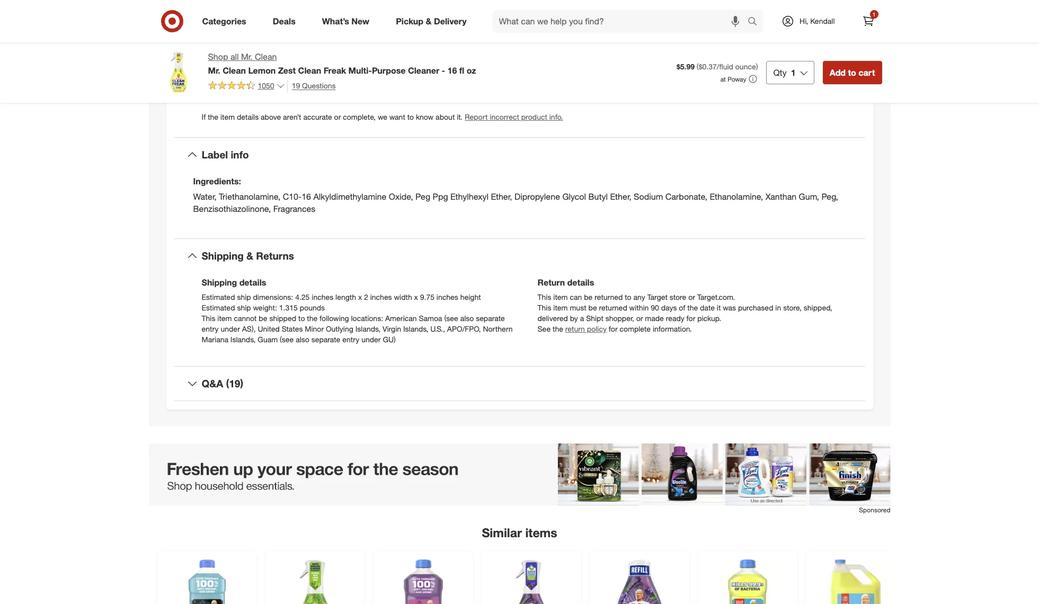Task type: locate. For each thing, give the bounding box(es) containing it.
1 estimated from the top
[[202, 292, 235, 301]]

1 horizontal spatial mobile
[[768, 57, 790, 66]]

1 vertical spatial accurate
[[303, 113, 332, 122]]

1 vertical spatial &
[[246, 250, 253, 262]]

answers.
[[738, 89, 767, 98]]

multi-
[[348, 65, 372, 76]]

concerns down recommend
[[809, 79, 840, 88]]

1 healthcare from the left
[[303, 89, 338, 98]]

(see
[[444, 314, 458, 323], [280, 335, 294, 344]]

u.s.,
[[430, 324, 445, 333]]

aren't
[[283, 113, 301, 122]]

labels.
[[760, 68, 781, 77]]

0 vertical spatial (see
[[444, 314, 458, 323]]

about down manufacturers. at the left top
[[416, 89, 436, 98]]

1 horizontal spatial our
[[729, 57, 740, 66]]

1 horizontal spatial separate
[[476, 314, 505, 323]]

their down other
[[628, 68, 643, 77]]

complete,
[[210, 68, 243, 77], [343, 113, 376, 122]]

1 vertical spatial entry
[[342, 335, 359, 344]]

since
[[245, 68, 263, 77]]

1 horizontal spatial 16
[[448, 65, 457, 76]]

fl
[[459, 65, 464, 76]]

16 right -
[[448, 65, 457, 76]]

this up delivered
[[538, 303, 551, 312]]

shipping & returns
[[202, 250, 294, 262]]

16 inside ingredients: water, triethanolamine, c10-16 alkyldimethylamine oxide, peg ppg ethylhexyl ether, dipropylene glycol butyl ether, sodium carbonate, ethanolamine, xanthan gum, peg, benzisothiazolinone, fragrances
[[302, 191, 311, 202]]

disclaimer
[[231, 47, 269, 56]]

1 x from the left
[[358, 292, 362, 301]]

0 horizontal spatial entry
[[202, 324, 219, 333]]

deals
[[273, 16, 296, 26]]

1 horizontal spatial healthcare
[[615, 89, 650, 98]]

0 vertical spatial ship
[[237, 292, 251, 301]]

0 horizontal spatial not
[[226, 79, 237, 88]]

be down weight:
[[259, 314, 267, 323]]

0 vertical spatial also
[[460, 314, 474, 323]]

1 shipping from the top
[[202, 250, 244, 262]]

0 vertical spatial shipping
[[202, 250, 244, 262]]

must
[[570, 303, 586, 312]]

0 vertical spatial our
[[729, 57, 740, 66]]

islands, down the locations:
[[355, 324, 381, 333]]

mr. clean, clean freak deep cleaning mist multi surface all purpose spray gain starter kit - 16 fl oz image
[[272, 557, 358, 604]]

if inside general disclaimer : content on this site is for reference purposes only.  target does not represent or warrant that the nutrition, ingredient, allergen and other product information on our web or mobile sites are accurate or complete, since this information comes from the product manufacturers.  on occasion, manufacturers may improve or change their product formulas and update their labels.  we recommend that you do not rely solely on the information presented on our web or mobile sites and that you review the product's label or contact the manufacturer directly if you have specific product concerns or questions.  if you have specific healthcare concerns or questions about the products displayed, please contact your licensed healthcare professional for advice or answers.
[[238, 89, 242, 98]]

0 horizontal spatial contact
[[541, 89, 566, 98]]

general disclaimer : content on this site is for reference purposes only.  target does not represent or warrant that the nutrition, ingredient, allergen and other product information on our web or mobile sites are accurate or complete, since this information comes from the product manufacturers.  on occasion, manufacturers may improve or change their product formulas and update their labels.  we recommend that you do not rely solely on the information presented on our web or mobile sites and that you review the product's label or contact the manufacturer directly if you have specific product concerns or questions.  if you have specific healthcare concerns or questions about the products displayed, please contact your licensed healthcare professional for advice or answers.
[[202, 47, 851, 98]]

1 vertical spatial be
[[588, 303, 597, 312]]

for right is
[[276, 57, 285, 66]]

from
[[343, 68, 358, 77]]

1 horizontal spatial inches
[[370, 292, 392, 301]]

0 horizontal spatial 16
[[302, 191, 311, 202]]

0 horizontal spatial x
[[358, 292, 362, 301]]

and up change on the top right of page
[[617, 57, 630, 66]]

0 horizontal spatial complete,
[[210, 68, 243, 77]]

healthcare
[[303, 89, 338, 98], [615, 89, 650, 98]]

0 horizontal spatial :
[[223, 15, 225, 24]]

also down states
[[296, 335, 309, 344]]

for
[[276, 57, 285, 66], [694, 89, 703, 98], [687, 314, 695, 323], [609, 324, 618, 333]]

presented
[[337, 79, 370, 88]]

target right only.
[[370, 57, 391, 66]]

cannot
[[234, 314, 257, 323]]

butyl
[[588, 191, 608, 202]]

inches right 2
[[370, 292, 392, 301]]

this down return on the top right
[[538, 292, 551, 301]]

1 ship from the top
[[237, 292, 251, 301]]

0 horizontal spatial this
[[241, 57, 253, 66]]

1 vertical spatial about
[[436, 113, 455, 122]]

1 horizontal spatial that
[[493, 57, 506, 66]]

1 horizontal spatial under
[[361, 335, 381, 344]]

target up 90
[[647, 292, 668, 301]]

that
[[493, 57, 506, 66], [838, 68, 851, 77], [478, 79, 491, 88]]

add to cart
[[830, 67, 875, 78]]

1 horizontal spatial (see
[[444, 314, 458, 323]]

1 vertical spatial sites
[[446, 79, 461, 88]]

sites left 'are'
[[792, 57, 808, 66]]

update
[[718, 68, 741, 77]]

0 vertical spatial this
[[241, 57, 253, 66]]

information down comes
[[297, 79, 335, 88]]

mr. clean lavender deep cleaning mist multi surface all purpose spray refill - 16 fl oz image
[[596, 557, 683, 604]]

or down at poway
[[729, 89, 736, 98]]

or down the allergen in the right of the page
[[592, 68, 599, 77]]

details inside shipping details estimated ship dimensions: 4.25 inches length x 2 inches width x 9.75 inches height estimated ship weight: 1.315 pounds
[[239, 277, 266, 288]]

concerns
[[809, 79, 840, 88], [340, 89, 371, 98]]

0 horizontal spatial &
[[246, 250, 253, 262]]

0 horizontal spatial in
[[248, 15, 254, 24]]

shipping inside shipping details estimated ship dimensions: 4.25 inches length x 2 inches width x 9.75 inches height estimated ship weight: 1.315 pounds
[[202, 277, 237, 288]]

the right of
[[687, 303, 698, 312]]

0 vertical spatial information
[[679, 57, 717, 66]]

1 horizontal spatial 1
[[873, 11, 876, 17]]

clean
[[255, 51, 277, 62], [223, 65, 246, 76], [298, 65, 321, 76]]

1 ether, from the left
[[491, 191, 512, 202]]

1 horizontal spatial if
[[238, 89, 242, 98]]

2 inches from the left
[[370, 292, 392, 301]]

& for shipping
[[246, 250, 253, 262]]

also
[[460, 314, 474, 323], [296, 335, 309, 344]]

nutrition,
[[521, 57, 550, 66]]

1050 link
[[208, 80, 285, 93]]

1 horizontal spatial x
[[414, 292, 418, 301]]

1 horizontal spatial target
[[647, 292, 668, 301]]

sites down on
[[446, 79, 461, 88]]

0 vertical spatial not
[[411, 57, 422, 66]]

or down content
[[202, 68, 208, 77]]

oz
[[467, 65, 476, 76]]

0 horizontal spatial ether,
[[491, 191, 512, 202]]

label info button
[[174, 138, 865, 172]]

0 vertical spatial mr.
[[241, 51, 253, 62]]

clean up lemon
[[255, 51, 277, 62]]

separate down minor
[[311, 335, 340, 344]]

store
[[670, 292, 686, 301]]

about left it.
[[436, 113, 455, 122]]

at
[[720, 75, 726, 83]]

what's new
[[322, 16, 369, 26]]

0 horizontal spatial their
[[628, 68, 643, 77]]

mr. up do
[[208, 65, 220, 76]]

1 horizontal spatial have
[[735, 79, 751, 88]]

0 horizontal spatial inches
[[312, 292, 333, 301]]

report incorrect product info. button
[[465, 112, 563, 123]]

1 vertical spatial (see
[[280, 335, 294, 344]]

have down solely
[[258, 89, 274, 98]]

16 up 'fragrances' at the left
[[302, 191, 311, 202]]

0 horizontal spatial 1
[[791, 67, 796, 78]]

product
[[651, 57, 677, 66], [372, 68, 398, 77], [645, 68, 671, 77], [781, 79, 807, 88], [521, 113, 547, 122]]

1 vertical spatial mobile
[[421, 79, 444, 88]]

our
[[729, 57, 740, 66], [383, 79, 394, 88]]

1 vertical spatial not
[[226, 79, 237, 88]]

to inside return details this item can be returned to any target store or target.com. this item must be returned within 90 days of the date it was purchased in store, shipped, delivered by a shipt shopper, or made ready for pickup. see the return policy for complete information.
[[625, 292, 631, 301]]

shipping for shipping details estimated ship dimensions: 4.25 inches length x 2 inches width x 9.75 inches height estimated ship weight: 1.315 pounds
[[202, 277, 237, 288]]

made
[[227, 15, 246, 24]]

1 link
[[857, 10, 880, 33]]

contact
[[603, 79, 628, 88], [541, 89, 566, 98]]

accurate up add
[[822, 57, 851, 66]]

0 horizontal spatial web
[[396, 79, 411, 88]]

islands, down as),
[[230, 335, 256, 344]]

outlying
[[326, 324, 353, 333]]

What can we help you find? suggestions appear below search field
[[493, 10, 750, 33]]

2 horizontal spatial inches
[[437, 292, 458, 301]]

incorrect
[[490, 113, 519, 122]]

mr. right all
[[241, 51, 253, 62]]

the down questions.
[[208, 113, 218, 122]]

2 vertical spatial this
[[202, 314, 215, 323]]

have
[[735, 79, 751, 88], [258, 89, 274, 98]]

0 vertical spatial mobile
[[768, 57, 790, 66]]

cart
[[859, 67, 875, 78]]

shipped
[[269, 314, 296, 323]]

inches up pounds
[[312, 292, 333, 301]]

concerns down presented
[[340, 89, 371, 98]]

1 horizontal spatial clean
[[255, 51, 277, 62]]

0 vertical spatial separate
[[476, 314, 505, 323]]

details left 'above' on the left of the page
[[237, 113, 259, 122]]

report
[[465, 113, 488, 122]]

1 horizontal spatial contact
[[603, 79, 628, 88]]

1 vertical spatial ship
[[237, 303, 251, 312]]

entry up mariana
[[202, 324, 219, 333]]

and up if
[[703, 68, 716, 77]]

origin
[[202, 15, 223, 24]]

the down only.
[[360, 68, 370, 77]]

2 horizontal spatial and
[[703, 68, 716, 77]]

complete, up do
[[210, 68, 243, 77]]

1 right kendall
[[873, 11, 876, 17]]

1 vertical spatial :
[[269, 47, 271, 56]]

1 their from the left
[[628, 68, 643, 77]]

1 vertical spatial shipping
[[202, 277, 237, 288]]

our up update
[[729, 57, 740, 66]]

2 healthcare from the left
[[615, 89, 650, 98]]

made
[[645, 314, 664, 323]]

separate
[[476, 314, 505, 323], [311, 335, 340, 344]]

information down the reference
[[279, 68, 316, 77]]

also up apo/fpo,
[[460, 314, 474, 323]]

entry down outlying
[[342, 335, 359, 344]]

information up formulas
[[679, 57, 717, 66]]

ingredients: water, triethanolamine, c10-16 alkyldimethylamine oxide, peg ppg ethylhexyl ether, dipropylene glycol butyl ether, sodium carbonate, ethanolamine, xanthan gum, peg, benzisothiazolinone, fragrances
[[193, 176, 838, 214]]

the up please at the top of page
[[530, 79, 541, 88]]

specific down labels.
[[753, 79, 779, 88]]

on up update
[[719, 57, 727, 66]]

ingredients:
[[193, 176, 241, 187]]

details
[[237, 113, 259, 122], [239, 277, 266, 288], [567, 277, 594, 288]]

the up the 'manufacturers'
[[508, 57, 519, 66]]

it
[[717, 303, 721, 312]]

to right add
[[848, 67, 856, 78]]

or left questions
[[373, 89, 380, 98]]

have up answers.
[[735, 79, 751, 88]]

in left store,
[[775, 303, 781, 312]]

benzisothiazolinone,
[[193, 204, 271, 214]]

shipping down shipping & returns
[[202, 277, 237, 288]]

0 vertical spatial concerns
[[809, 79, 840, 88]]

ether, right ethylhexyl
[[491, 191, 512, 202]]

accurate inside general disclaimer : content on this site is for reference purposes only.  target does not represent or warrant that the nutrition, ingredient, allergen and other product information on our web or mobile sites are accurate or complete, since this information comes from the product manufacturers.  on occasion, manufacturers may improve or change their product formulas and update their labels.  we recommend that you do not rely solely on the information presented on our web or mobile sites and that you review the product's label or contact the manufacturer directly if you have specific product concerns or questions.  if you have specific healthcare concerns or questions about the products displayed, please contact your licensed healthcare professional for advice or answers.
[[822, 57, 851, 66]]

ether,
[[491, 191, 512, 202], [610, 191, 631, 202]]

if down the rely
[[238, 89, 242, 98]]

purposes
[[320, 57, 352, 66]]

0 horizontal spatial sites
[[446, 79, 461, 88]]

to left any
[[625, 292, 631, 301]]

be up shipt
[[588, 303, 597, 312]]

and
[[617, 57, 630, 66], [703, 68, 716, 77], [463, 79, 476, 88]]

similar items region
[[149, 443, 905, 604]]

1 vertical spatial if
[[202, 113, 206, 122]]

this down is
[[265, 68, 277, 77]]

states
[[282, 324, 303, 333]]

directly
[[689, 79, 713, 88]]

0 vertical spatial have
[[735, 79, 751, 88]]

is
[[268, 57, 274, 66]]

1 horizontal spatial their
[[743, 68, 758, 77]]

in inside return details this item can be returned to any target store or target.com. this item must be returned within 90 days of the date it was purchased in store, shipped, delivered by a shipt shopper, or made ready for pickup. see the return policy for complete information.
[[775, 303, 781, 312]]

on
[[452, 68, 462, 77]]

on
[[230, 57, 239, 66], [719, 57, 727, 66], [274, 79, 283, 88], [372, 79, 381, 88]]

: left made
[[223, 15, 225, 24]]

inches right 9.75
[[437, 292, 458, 301]]

formulas
[[673, 68, 701, 77]]

1 vertical spatial our
[[383, 79, 394, 88]]

& for pickup
[[426, 16, 432, 26]]

item left can
[[553, 292, 568, 301]]

0 horizontal spatial have
[[258, 89, 274, 98]]

clean up '19 questions'
[[298, 65, 321, 76]]

manufacturers.
[[401, 68, 450, 77]]

1 inches from the left
[[312, 292, 333, 301]]

details up dimensions:
[[239, 277, 266, 288]]

by
[[570, 314, 578, 323]]

shop
[[208, 51, 228, 62]]

2
[[364, 292, 368, 301]]

mr. clean summer citrus scent antibacterial multi surface all purpose cleaner - 45 fl oz image
[[704, 557, 791, 604]]

delivered
[[538, 314, 568, 323]]

mr. clean gain moonlight breeze scent multi surface all purpose cleaner - 45 fl oz image
[[380, 557, 467, 604]]

1 vertical spatial 16
[[302, 191, 311, 202]]

shipping inside dropdown button
[[202, 250, 244, 262]]

3 inches from the left
[[437, 292, 458, 301]]

the left the 'products'
[[438, 89, 448, 98]]

2 shipping from the top
[[202, 277, 237, 288]]

item
[[220, 113, 235, 122], [553, 292, 568, 301], [553, 303, 568, 312], [217, 314, 232, 323]]

item down questions.
[[220, 113, 235, 122]]

2 vertical spatial and
[[463, 79, 476, 88]]

1 horizontal spatial sites
[[792, 57, 808, 66]]

1 horizontal spatial in
[[775, 303, 781, 312]]

entry
[[202, 324, 219, 333], [342, 335, 359, 344]]

0 vertical spatial complete,
[[210, 68, 243, 77]]

and up the 'products'
[[463, 79, 476, 88]]

1 vertical spatial that
[[838, 68, 851, 77]]

allergen
[[589, 57, 615, 66]]

(see up apo/fpo,
[[444, 314, 458, 323]]

: up is
[[269, 47, 271, 56]]

ether, right 'butyl'
[[610, 191, 631, 202]]

q&a
[[202, 377, 223, 389]]

within
[[629, 303, 649, 312]]

web up questions
[[396, 79, 411, 88]]

if the item details above aren't accurate or complete, we want to know about it. report incorrect product info.
[[202, 113, 563, 122]]

mobile up qty
[[768, 57, 790, 66]]

& right pickup
[[426, 16, 432, 26]]

0 vertical spatial accurate
[[822, 57, 851, 66]]

image of mr. clean lemon zest clean freak multi-purpose cleaner - 16 fl oz image
[[157, 51, 200, 93]]

1 horizontal spatial web
[[742, 57, 757, 66]]

shipping down benzisothiazolinone,
[[202, 250, 244, 262]]

0 vertical spatial 16
[[448, 65, 457, 76]]

advertisement region
[[149, 443, 890, 505]]

mobile down manufacturers. at the left top
[[421, 79, 444, 88]]

for down directly
[[694, 89, 703, 98]]

2 ether, from the left
[[610, 191, 631, 202]]

this down 'disclaimer'
[[241, 57, 253, 66]]

& inside dropdown button
[[246, 250, 253, 262]]

2 horizontal spatial clean
[[298, 65, 321, 76]]

what's new link
[[313, 10, 383, 33]]

target
[[370, 57, 391, 66], [647, 292, 668, 301]]

1 horizontal spatial specific
[[753, 79, 779, 88]]

x left 9.75
[[414, 292, 418, 301]]

guam
[[258, 335, 278, 344]]

complete, inside general disclaimer : content on this site is for reference purposes only.  target does not represent or warrant that the nutrition, ingredient, allergen and other product information on our web or mobile sites are accurate or complete, since this information comes from the product manufacturers.  on occasion, manufacturers may improve or change their product formulas and update their labels.  we recommend that you do not rely solely on the information presented on our web or mobile sites and that you review the product's label or contact the manufacturer directly if you have specific product concerns or questions.  if you have specific healthcare concerns or questions about the products displayed, please contact your licensed healthcare professional for advice or answers.
[[210, 68, 243, 77]]

their left labels.
[[743, 68, 758, 77]]

islands, down the samoa
[[403, 324, 428, 333]]

1
[[873, 11, 876, 17], [791, 67, 796, 78]]

this up mariana
[[202, 314, 215, 323]]

0 vertical spatial &
[[426, 16, 432, 26]]

0 horizontal spatial specific
[[276, 89, 301, 98]]

their
[[628, 68, 643, 77], [743, 68, 758, 77]]

1 vertical spatial information
[[279, 68, 316, 77]]

x left 2
[[358, 292, 362, 301]]

16 inside shop all mr. clean mr. clean lemon zest clean freak multi-purpose cleaner - 16 fl oz
[[448, 65, 457, 76]]

mobile
[[768, 57, 790, 66], [421, 79, 444, 88]]

0 horizontal spatial target
[[370, 57, 391, 66]]

estimated
[[202, 292, 235, 301], [202, 303, 235, 312]]

details inside return details this item can be returned to any target store or target.com. this item must be returned within 90 days of the date it was purchased in store, shipped, delivered by a shipt shopper, or made ready for pickup. see the return policy for complete information.
[[567, 277, 594, 288]]

cleaner
[[408, 65, 439, 76]]

shipt
[[586, 314, 603, 323]]

1 vertical spatial this
[[265, 68, 277, 77]]

in
[[248, 15, 254, 24], [775, 303, 781, 312]]



Task type: vqa. For each thing, say whether or not it's contained in the screenshot.
leftmost 'accurate'
yes



Task type: describe. For each thing, give the bounding box(es) containing it.
alkyldimethylamine
[[313, 191, 386, 202]]

minor
[[305, 324, 324, 333]]

0 horizontal spatial clean
[[223, 65, 246, 76]]

item left cannot
[[217, 314, 232, 323]]

0 vertical spatial 1
[[873, 11, 876, 17]]

$5.99 ( $0.37 /fluid ounce )
[[677, 62, 758, 71]]

1 horizontal spatial not
[[411, 57, 422, 66]]

rely
[[239, 79, 251, 88]]

or down manufacturers. at the left top
[[413, 79, 419, 88]]

2 estimated from the top
[[202, 303, 235, 312]]

qty 1
[[773, 67, 796, 78]]

1 vertical spatial contact
[[541, 89, 566, 98]]

0 horizontal spatial concerns
[[340, 89, 371, 98]]

1 horizontal spatial also
[[460, 314, 474, 323]]

label
[[577, 79, 592, 88]]

0 horizontal spatial mobile
[[421, 79, 444, 88]]

united
[[258, 324, 280, 333]]

about inside general disclaimer : content on this site is for reference purposes only.  target does not represent or warrant that the nutrition, ingredient, allergen and other product information on our web or mobile sites are accurate or complete, since this information comes from the product manufacturers.  on occasion, manufacturers may improve or change their product formulas and update their labels.  we recommend that you do not rely solely on the information presented on our web or mobile sites and that you review the product's label or contact the manufacturer directly if you have specific product concerns or questions.  if you have specific healthcare concerns or questions about the products displayed, please contact your licensed healthcare professional for advice or answers.
[[416, 89, 436, 98]]

licensed
[[585, 89, 613, 98]]

what's
[[322, 16, 349, 26]]

advice
[[705, 89, 727, 98]]

or right usa
[[286, 15, 292, 24]]

: inside general disclaimer : content on this site is for reference purposes only.  target does not represent or warrant that the nutrition, ingredient, allergen and other product information on our web or mobile sites are accurate or complete, since this information comes from the product manufacturers.  on occasion, manufacturers may improve or change their product formulas and update their labels.  we recommend that you do not rely solely on the information presented on our web or mobile sites and that you review the product's label or contact the manufacturer directly if you have specific product concerns or questions.  if you have specific healthcare concerns or questions about the products displayed, please contact your licensed healthcare professional for advice or answers.
[[269, 47, 271, 56]]

questions
[[302, 81, 336, 90]]

recommend
[[796, 68, 836, 77]]

1 horizontal spatial entry
[[342, 335, 359, 344]]

mr. clean lavender deep cleaning mist multi surface all purpose spray starter kit - 16 fl oz image
[[488, 557, 575, 604]]

for right the ready
[[687, 314, 695, 323]]

2 horizontal spatial islands,
[[403, 324, 428, 333]]

1 horizontal spatial complete,
[[343, 113, 376, 122]]

to up states
[[298, 314, 305, 323]]

details for return
[[567, 277, 594, 288]]

info
[[231, 149, 249, 161]]

manufacturers
[[498, 68, 546, 77]]

for down shopper,
[[609, 324, 618, 333]]

details for shipping
[[239, 277, 266, 288]]

0 vertical spatial this
[[538, 292, 551, 301]]

other
[[632, 57, 649, 66]]

1 horizontal spatial and
[[617, 57, 630, 66]]

label
[[202, 149, 228, 161]]

delivery
[[434, 16, 467, 26]]

item up delivered
[[553, 303, 568, 312]]

returns
[[256, 250, 294, 262]]

sodium
[[634, 191, 663, 202]]

1.315
[[279, 303, 298, 312]]

triethanolamine,
[[219, 191, 280, 202]]

0 vertical spatial specific
[[753, 79, 779, 88]]

imported
[[294, 15, 325, 24]]

want
[[389, 113, 405, 122]]

2 vertical spatial information
[[297, 79, 335, 88]]

information.
[[653, 324, 692, 333]]

2 their from the left
[[743, 68, 758, 77]]

any
[[633, 292, 645, 301]]

review
[[507, 79, 528, 88]]

a
[[580, 314, 584, 323]]

ppg
[[433, 191, 448, 202]]

peg
[[415, 191, 430, 202]]

or right store
[[688, 292, 695, 301]]

1 vertical spatial mr.
[[208, 65, 220, 76]]

add to cart button
[[823, 61, 882, 84]]

sponsored
[[859, 506, 890, 514]]

length
[[335, 292, 356, 301]]

1 vertical spatial specific
[[276, 89, 301, 98]]

0 horizontal spatial and
[[463, 79, 476, 88]]

samoa
[[419, 314, 442, 323]]

ethanolamine,
[[710, 191, 763, 202]]

the left usa
[[256, 15, 267, 24]]

date
[[700, 303, 715, 312]]

weight:
[[253, 303, 277, 312]]

0 horizontal spatial also
[[296, 335, 309, 344]]

water,
[[193, 191, 217, 202]]

c10-
[[283, 191, 302, 202]]

glycol
[[562, 191, 586, 202]]

fragrances
[[273, 204, 315, 214]]

0 vertical spatial under
[[221, 324, 240, 333]]

general
[[202, 47, 229, 56]]

0 vertical spatial in
[[248, 15, 254, 24]]

0 horizontal spatial accurate
[[303, 113, 332, 122]]

gu)
[[383, 335, 396, 344]]

can
[[570, 292, 582, 301]]

1 horizontal spatial this
[[265, 68, 277, 77]]

4.25
[[295, 292, 310, 301]]

shipped,
[[804, 303, 832, 312]]

you up displayed,
[[493, 79, 505, 88]]

days
[[661, 303, 677, 312]]

the down pounds
[[307, 314, 318, 323]]

1 vertical spatial separate
[[311, 335, 340, 344]]

q&a (19)
[[202, 377, 243, 389]]

above
[[261, 113, 281, 122]]

on down purpose
[[372, 79, 381, 88]]

1 horizontal spatial islands,
[[355, 324, 381, 333]]

questions
[[382, 89, 414, 98]]

2 ship from the top
[[237, 303, 251, 312]]

19
[[292, 81, 300, 90]]

0 vertical spatial returned
[[595, 292, 623, 301]]

product's
[[543, 79, 575, 88]]

peg,
[[822, 191, 838, 202]]

search
[[743, 17, 768, 27]]

professional
[[652, 89, 692, 98]]

mr. clean fresh unstopables multi-purpose liquid cleaner - 45 fl oz image
[[163, 557, 250, 604]]

the down delivered
[[553, 324, 563, 333]]

target inside return details this item can be returned to any target store or target.com. this item must be returned within 90 days of the date it was purchased in store, shipped, delivered by a shipt shopper, or made ready for pickup. see the return policy for complete information.
[[647, 292, 668, 301]]

origin : made in the usa or imported
[[202, 15, 325, 24]]

ethylhexyl
[[450, 191, 489, 202]]

occasion,
[[464, 68, 496, 77]]

1 vertical spatial this
[[538, 303, 551, 312]]

0 horizontal spatial our
[[383, 79, 394, 88]]

0 vertical spatial be
[[584, 292, 593, 301]]

1050
[[258, 81, 274, 90]]

mr. clean summer citrus scent antibacterial multi surface all purpose cleaner - 128 fl oz image
[[812, 557, 899, 604]]

complete
[[620, 324, 651, 333]]

shipping & returns button
[[174, 239, 865, 273]]

to inside button
[[848, 67, 856, 78]]

2 x from the left
[[414, 292, 418, 301]]

oxide,
[[389, 191, 413, 202]]

or right )
[[759, 57, 766, 66]]

shop all mr. clean mr. clean lemon zest clean freak multi-purpose cleaner - 16 fl oz
[[208, 51, 476, 76]]

0 horizontal spatial islands,
[[230, 335, 256, 344]]

target.com.
[[697, 292, 735, 301]]

the down zest
[[285, 79, 295, 88]]

2 horizontal spatial that
[[838, 68, 851, 77]]

the down other
[[630, 79, 641, 88]]

1 vertical spatial returned
[[599, 303, 627, 312]]

1 horizontal spatial concerns
[[809, 79, 840, 88]]

represent
[[424, 57, 456, 66]]

on down zest
[[274, 79, 283, 88]]

you down the rely
[[244, 89, 256, 98]]

90
[[651, 303, 659, 312]]

shipping for shipping & returns
[[202, 250, 244, 262]]

we
[[783, 68, 794, 77]]

2 vertical spatial that
[[478, 79, 491, 88]]

0 vertical spatial web
[[742, 57, 757, 66]]

0 vertical spatial :
[[223, 15, 225, 24]]

1 vertical spatial web
[[396, 79, 411, 88]]

pounds
[[300, 303, 325, 312]]

or down questions
[[334, 113, 341, 122]]

0 vertical spatial that
[[493, 57, 506, 66]]

or up on
[[458, 57, 465, 66]]

you left do
[[202, 79, 214, 88]]

to right want
[[407, 113, 414, 122]]

or down 'within'
[[636, 314, 643, 323]]

9.75
[[420, 292, 434, 301]]

categories
[[202, 16, 246, 26]]

items
[[525, 525, 557, 540]]

only.
[[354, 57, 368, 66]]

displayed,
[[482, 89, 515, 98]]

2 vertical spatial be
[[259, 314, 267, 323]]

or up licensed
[[594, 79, 601, 88]]

pickup.
[[697, 314, 721, 323]]

please
[[518, 89, 539, 98]]

you right if
[[721, 79, 733, 88]]

target inside general disclaimer : content on this site is for reference purposes only.  target does not represent or warrant that the nutrition, ingredient, allergen and other product information on our web or mobile sites are accurate or complete, since this information comes from the product manufacturers.  on occasion, manufacturers may improve or change their product formulas and update their labels.  we recommend that you do not rely solely on the information presented on our web or mobile sites and that you review the product's label or contact the manufacturer directly if you have specific product concerns or questions.  if you have specific healthcare concerns or questions about the products displayed, please contact your licensed healthcare professional for advice or answers.
[[370, 57, 391, 66]]

apo/fpo,
[[447, 324, 481, 333]]

0 horizontal spatial if
[[202, 113, 206, 122]]

width
[[394, 292, 412, 301]]

policy
[[587, 324, 607, 333]]

1 vertical spatial have
[[258, 89, 274, 98]]

0 vertical spatial entry
[[202, 324, 219, 333]]

know
[[416, 113, 434, 122]]

virgin
[[383, 324, 401, 333]]

return policy link
[[565, 324, 607, 333]]

1 vertical spatial and
[[703, 68, 716, 77]]

on right shop
[[230, 57, 239, 66]]

or down add to cart
[[842, 79, 849, 88]]

pickup & delivery link
[[387, 10, 480, 33]]



